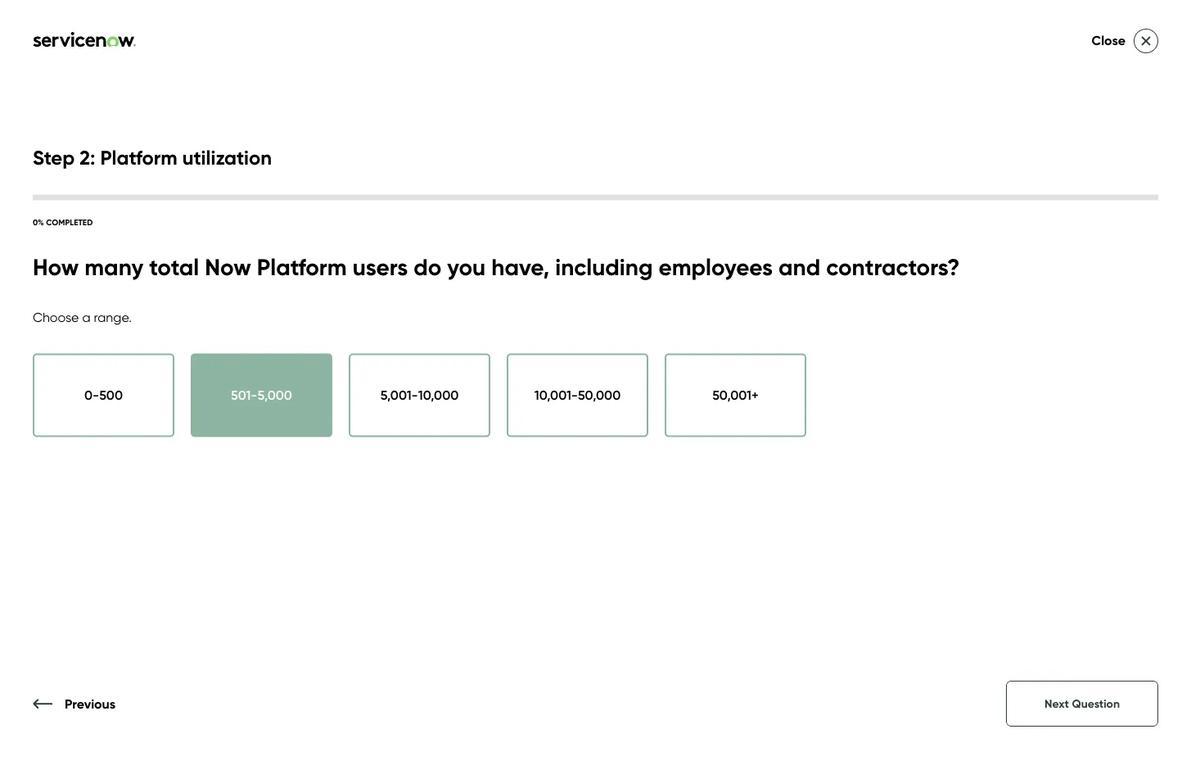 Task type: vqa. For each thing, say whether or not it's contained in the screenshot.
leftmost Team
yes



Task type: describe. For each thing, give the bounding box(es) containing it.
servicenow®
[[752, 307, 833, 323]]

501-5,000
[[231, 387, 292, 403]]

next question
[[1045, 697, 1121, 711]]

0-
[[84, 387, 99, 403]]

estimator inside the use the platform team estimator to find out how many people you need to buil
[[861, 386, 917, 402]]

team inside the use the platform team estimator to find out how many people you need to buil
[[825, 386, 858, 402]]

total
[[149, 252, 199, 281]]

2022
[[866, 733, 888, 744]]

you inside the use the platform team estimator to find out how many people you need to buil
[[1096, 386, 1118, 402]]

next question link
[[1007, 681, 1159, 727]]

2:
[[80, 145, 95, 170]]

0 vertical spatial many
[[85, 252, 144, 281]]

team inside servicenow platform team estimator
[[1111, 179, 1192, 228]]

5,001-
[[381, 387, 418, 403]]

step
[[33, 145, 75, 170]]

10,001-50,000
[[535, 387, 621, 403]]

have,
[[492, 252, 550, 281]]

the
[[748, 386, 768, 402]]

now
[[205, 252, 251, 281]]

users
[[353, 252, 408, 281]]

utilization
[[182, 145, 272, 170]]

2 to from the left
[[1156, 386, 1168, 402]]

find
[[936, 386, 959, 402]]

platform inside servicenow platform team estimator
[[946, 179, 1101, 228]]

buil
[[1171, 386, 1192, 402]]

how
[[33, 252, 79, 281]]

completed
[[46, 217, 93, 227]]

choose a range.
[[33, 309, 132, 325]]

5,001-10,000
[[381, 387, 459, 403]]

and inside your servicenow® platform team establishes, maintains, and extends servicen
[[1062, 307, 1086, 323]]

servicenow
[[723, 179, 937, 228]]

501-
[[231, 387, 258, 403]]

0%
[[33, 217, 44, 227]]

do
[[414, 252, 442, 281]]

reserved.
[[987, 733, 1027, 744]]

servicenow image
[[33, 697, 125, 710]]



Task type: locate. For each thing, give the bounding box(es) containing it.
0 horizontal spatial and
[[779, 252, 821, 281]]

10,001-
[[535, 387, 578, 403]]

you left need
[[1096, 386, 1118, 402]]

1 horizontal spatial you
[[1096, 386, 1118, 402]]

previous
[[65, 695, 116, 711]]

people
[[1051, 386, 1093, 402]]

servicen
[[1141, 307, 1192, 323]]

1 vertical spatial and
[[1062, 307, 1086, 323]]

next
[[1045, 697, 1070, 711]]

to left find
[[921, 386, 933, 402]]

servicenow.
[[890, 733, 944, 744]]

1 to from the left
[[921, 386, 933, 402]]

and up servicenow®
[[779, 252, 821, 281]]

use the platform team estimator to find out how many people you need to buil
[[723, 386, 1192, 421]]

0% completed
[[33, 217, 93, 227]]

0 vertical spatial team
[[1111, 179, 1192, 228]]

all
[[947, 733, 957, 744]]

1 horizontal spatial to
[[1156, 386, 1168, 402]]

0 horizontal spatial many
[[85, 252, 144, 281]]

5,000
[[258, 387, 292, 403]]

your
[[723, 307, 749, 323]]

many inside the use the platform team estimator to find out how many people you need to buil
[[1014, 386, 1047, 402]]

© 2022 servicenow. all rights reserved.
[[856, 733, 1027, 744]]

0-500
[[84, 387, 123, 403]]

choose
[[33, 309, 79, 325]]

a
[[82, 309, 91, 325]]

many
[[85, 252, 144, 281], [1014, 386, 1047, 402]]

0 vertical spatial estimator
[[723, 231, 895, 279]]

your servicenow® platform team establishes, maintains, and extends servicen
[[723, 307, 1192, 362]]

estimator inside servicenow platform team estimator
[[723, 231, 895, 279]]

servicenow platform team estimator
[[723, 179, 1192, 279]]

1 vertical spatial you
[[1096, 386, 1118, 402]]

estimator left find
[[861, 386, 917, 402]]

maintains,
[[998, 307, 1059, 323]]

estimator down servicenow at the right top
[[723, 231, 895, 279]]

10,000
[[418, 387, 459, 403]]

0 horizontal spatial to
[[921, 386, 933, 402]]

to left buil
[[1156, 386, 1168, 402]]

50,001+
[[713, 387, 759, 403]]

employees
[[659, 252, 773, 281]]

estimator
[[723, 231, 895, 279], [861, 386, 917, 402]]

step 2: platform utilization
[[33, 145, 272, 170]]

how
[[986, 386, 1011, 402]]

need
[[1121, 386, 1152, 402]]

0 horizontal spatial you
[[448, 252, 486, 281]]

how many total now platform users do you have, including employees and contractors?
[[33, 252, 961, 281]]

and left extends
[[1062, 307, 1086, 323]]

extends
[[1090, 307, 1137, 323]]

0 vertical spatial and
[[779, 252, 821, 281]]

platform
[[100, 145, 178, 170], [946, 179, 1101, 228], [257, 252, 347, 281], [771, 386, 822, 402]]

and
[[779, 252, 821, 281], [1062, 307, 1086, 323]]

question
[[1073, 697, 1121, 711]]

1 horizontal spatial team
[[1111, 179, 1192, 228]]

to
[[921, 386, 933, 402], [1156, 386, 1168, 402]]

1 horizontal spatial and
[[1062, 307, 1086, 323]]

team
[[890, 307, 922, 323]]

establishes,
[[925, 307, 994, 323]]

close
[[1092, 32, 1126, 48]]

500
[[99, 387, 123, 403]]

1 vertical spatial team
[[825, 386, 858, 402]]

1 horizontal spatial many
[[1014, 386, 1047, 402]]

out
[[962, 386, 982, 402]]

50,000
[[578, 387, 621, 403]]

©
[[856, 733, 864, 744]]

0 vertical spatial you
[[448, 252, 486, 281]]

including
[[556, 252, 653, 281]]

0 horizontal spatial team
[[825, 386, 858, 402]]

platform inside the use the platform team estimator to find out how many people you need to buil
[[771, 386, 822, 402]]

1 vertical spatial estimator
[[861, 386, 917, 402]]

range.
[[94, 309, 132, 325]]

contractors?
[[827, 252, 961, 281]]

1 vertical spatial many
[[1014, 386, 1047, 402]]

rights
[[959, 733, 984, 744]]

platform
[[836, 307, 887, 323]]

use
[[723, 386, 745, 402]]

you right do
[[448, 252, 486, 281]]

many up "range."
[[85, 252, 144, 281]]

many right how
[[1014, 386, 1047, 402]]

you
[[448, 252, 486, 281], [1096, 386, 1118, 402]]

team
[[1111, 179, 1192, 228], [825, 386, 858, 402]]



